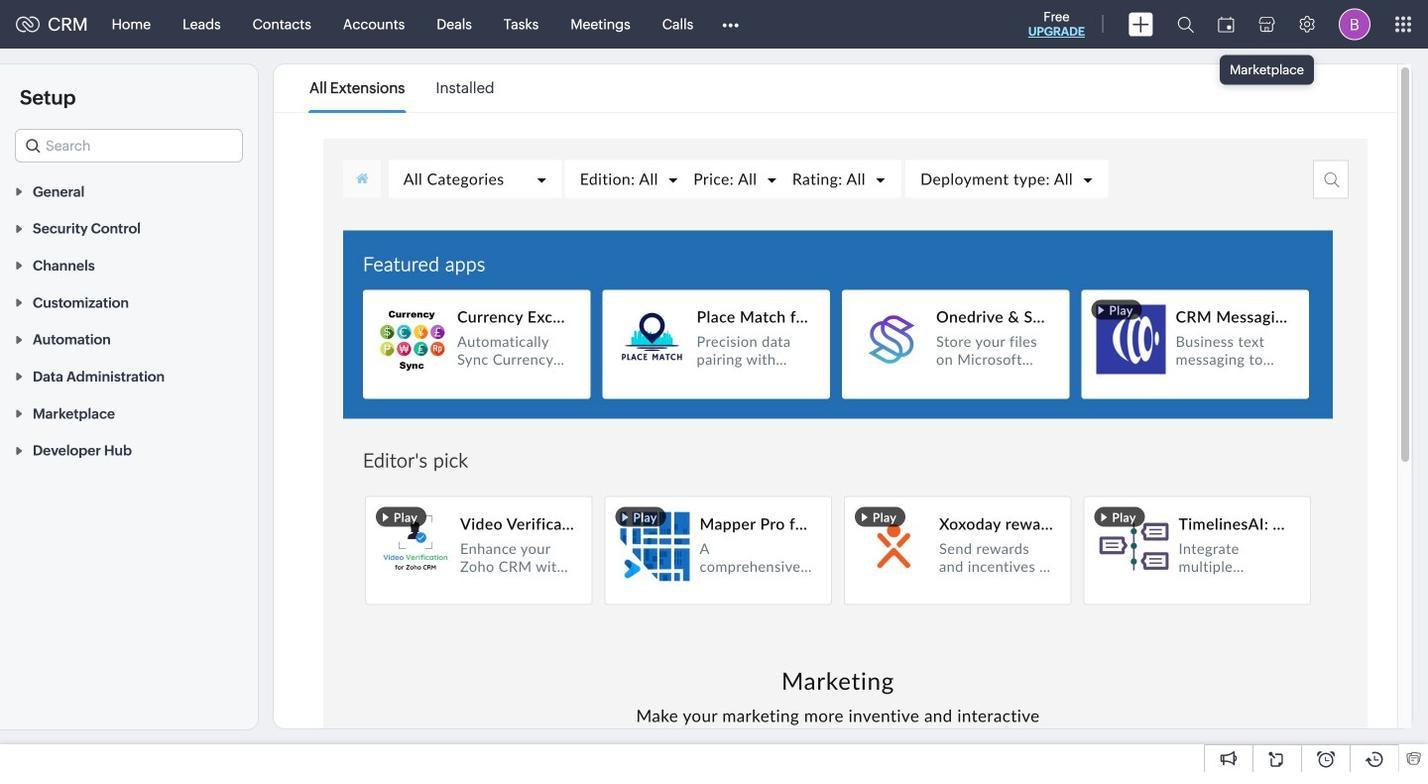 Task type: locate. For each thing, give the bounding box(es) containing it.
create menu element
[[1117, 0, 1165, 48]]

None field
[[15, 129, 243, 163]]

Other Modules field
[[709, 8, 752, 40]]

create menu image
[[1129, 12, 1153, 36]]

Search text field
[[16, 130, 242, 162]]

calendar image
[[1218, 16, 1235, 32]]



Task type: describe. For each thing, give the bounding box(es) containing it.
profile element
[[1327, 0, 1383, 48]]

search image
[[1177, 16, 1194, 33]]

search element
[[1165, 0, 1206, 49]]

profile image
[[1339, 8, 1371, 40]]

logo image
[[16, 16, 40, 32]]



Task type: vqa. For each thing, say whether or not it's contained in the screenshot.
"Profile" element
yes



